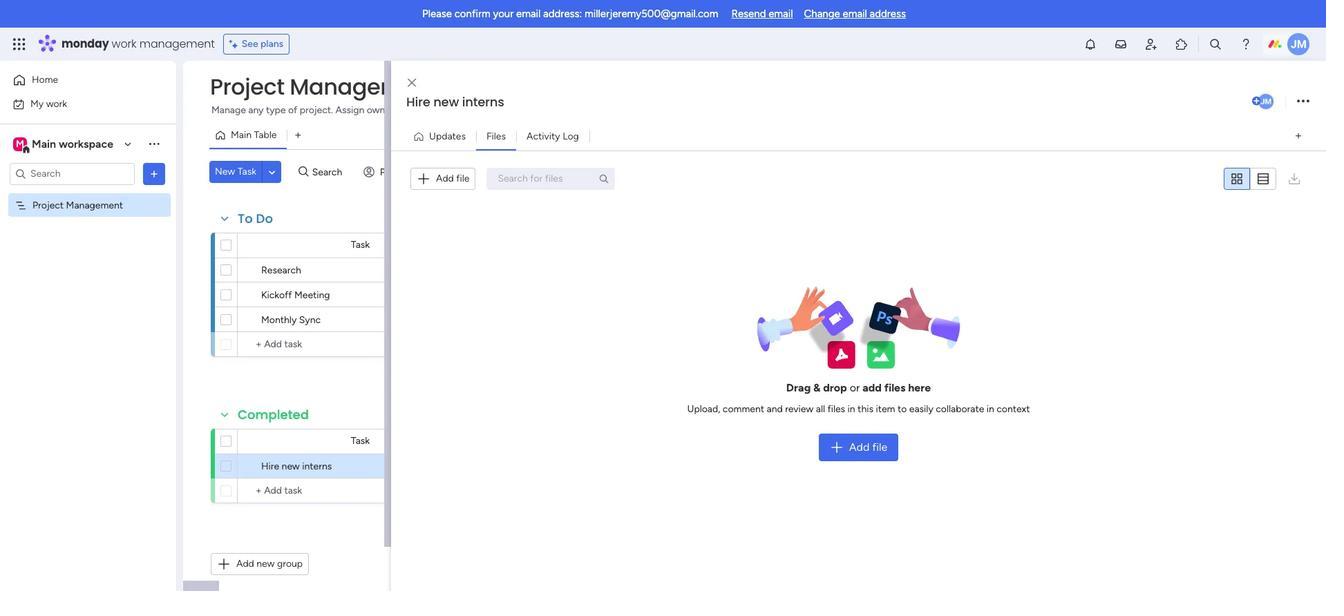 Task type: vqa. For each thing, say whether or not it's contained in the screenshot.
monday work management
yes



Task type: locate. For each thing, give the bounding box(es) containing it.
management inside 'project management manage any type of project. assign owners, set timelines and keep track of where your project stands.'
[[290, 71, 438, 102]]

workspace
[[59, 137, 113, 150]]

0 horizontal spatial project
[[32, 199, 64, 211]]

1 horizontal spatial files
[[885, 382, 906, 395]]

monday work management
[[62, 36, 215, 52]]

interns up + add task text box
[[302, 461, 332, 473]]

0 horizontal spatial add
[[236, 559, 254, 570]]

0 horizontal spatial work
[[46, 98, 67, 110]]

close image
[[408, 78, 416, 88]]

and left the review
[[767, 404, 783, 416]]

hire down close icon
[[406, 93, 430, 111]]

0 vertical spatial work
[[112, 36, 137, 52]]

new left the group
[[257, 559, 275, 570]]

management inside list box
[[66, 199, 123, 211]]

Search field
[[309, 162, 350, 182]]

your right where
[[567, 104, 586, 116]]

project
[[210, 71, 284, 102], [32, 199, 64, 211]]

0 horizontal spatial your
[[493, 8, 514, 20]]

1 horizontal spatial your
[[567, 104, 586, 116]]

0 horizontal spatial management
[[66, 199, 123, 211]]

2 in from the left
[[987, 404, 995, 416]]

1 vertical spatial work
[[46, 98, 67, 110]]

1 horizontal spatial work
[[112, 36, 137, 52]]

1 vertical spatial file
[[873, 441, 888, 454]]

0 vertical spatial hire
[[406, 93, 430, 111]]

work right monday
[[112, 36, 137, 52]]

search image
[[599, 173, 610, 184]]

1 vertical spatial add file button
[[819, 434, 899, 462]]

millerjeremy500@gmail.com
[[585, 8, 719, 20]]

angle down image
[[269, 167, 275, 177]]

task inside button
[[238, 166, 256, 178]]

0 horizontal spatial interns
[[302, 461, 332, 473]]

1 vertical spatial management
[[66, 199, 123, 211]]

0 vertical spatial task
[[238, 166, 256, 178]]

1 horizontal spatial new
[[282, 461, 300, 473]]

add file button down updates 'button'
[[411, 168, 476, 190]]

monthly
[[261, 315, 297, 326]]

manage any type of project. assign owners, set timelines and keep track of where your project stands. button
[[209, 102, 674, 119]]

0 horizontal spatial and
[[460, 104, 476, 116]]

work
[[112, 36, 137, 52], [46, 98, 67, 110]]

1 horizontal spatial in
[[987, 404, 995, 416]]

Search in workspace field
[[29, 166, 115, 182]]

1 horizontal spatial file
[[873, 441, 888, 454]]

2 horizontal spatial new
[[434, 93, 459, 111]]

work right my
[[46, 98, 67, 110]]

email left address:
[[516, 8, 541, 20]]

files for add
[[885, 382, 906, 395]]

your right confirm
[[493, 8, 514, 20]]

add view image down project.
[[295, 130, 301, 141]]

dapulse drag 2 image
[[393, 311, 398, 327]]

monthly sync
[[261, 315, 321, 326]]

main
[[231, 129, 252, 141], [32, 137, 56, 150]]

task
[[238, 166, 256, 178], [351, 239, 370, 251], [351, 436, 370, 447]]

add down upload, comment and review all files in this item to easily collaborate in context
[[849, 441, 870, 454]]

set
[[403, 104, 416, 116]]

2 vertical spatial task
[[351, 436, 370, 447]]

add left the group
[[236, 559, 254, 570]]

add file button down upload, comment and review all files in this item to easily collaborate in context
[[819, 434, 899, 462]]

and
[[460, 104, 476, 116], [767, 404, 783, 416]]

files right all
[[828, 404, 846, 416]]

main left table
[[231, 129, 252, 141]]

project management list box
[[0, 191, 176, 404]]

hire new interns up + add task text box
[[261, 461, 332, 473]]

main table
[[231, 129, 277, 141]]

1 horizontal spatial add
[[436, 173, 454, 184]]

completed
[[238, 406, 309, 424]]

0 vertical spatial your
[[493, 8, 514, 20]]

add view image down options image
[[1296, 131, 1302, 142]]

main for main table
[[231, 129, 252, 141]]

interns inside field
[[462, 93, 504, 111]]

new up updates
[[434, 93, 459, 111]]

1 horizontal spatial hire new interns
[[406, 93, 504, 111]]

1 horizontal spatial project
[[210, 71, 284, 102]]

change
[[804, 8, 840, 20]]

new up + add task text box
[[282, 461, 300, 473]]

0 vertical spatial project
[[210, 71, 284, 102]]

drag & drop or add files here
[[787, 382, 931, 395]]

inbox image
[[1114, 37, 1128, 51]]

1 of from the left
[[288, 104, 297, 116]]

please confirm your email address: millerjeremy500@gmail.com
[[422, 8, 719, 20]]

upload, comment and review all files in this item to easily collaborate in context
[[687, 404, 1030, 416]]

meeting
[[294, 290, 330, 301]]

add down updates 'button'
[[436, 173, 454, 184]]

1 vertical spatial your
[[567, 104, 586, 116]]

1 horizontal spatial management
[[290, 71, 438, 102]]

dapulse addbtn image
[[1253, 97, 1262, 106]]

2 vertical spatial new
[[257, 559, 275, 570]]

new task
[[215, 166, 256, 178]]

your
[[493, 8, 514, 20], [567, 104, 586, 116]]

new inside field
[[434, 93, 459, 111]]

v2 search image
[[299, 164, 309, 180]]

drag
[[787, 382, 811, 395]]

0 vertical spatial and
[[460, 104, 476, 116]]

None search field
[[487, 168, 616, 190]]

do
[[256, 210, 273, 227]]

in
[[848, 404, 856, 416], [987, 404, 995, 416]]

upload,
[[687, 404, 721, 416]]

of right track
[[526, 104, 535, 116]]

0 vertical spatial management
[[290, 71, 438, 102]]

apps image
[[1175, 37, 1189, 51]]

interns
[[462, 93, 504, 111], [302, 461, 332, 473]]

main inside workspace selection element
[[32, 137, 56, 150]]

resend
[[732, 8, 766, 20]]

hire
[[406, 93, 430, 111], [261, 461, 279, 473]]

3 email from the left
[[843, 8, 867, 20]]

person
[[380, 166, 410, 178]]

options image
[[1298, 92, 1310, 111]]

0 horizontal spatial hire new interns
[[261, 461, 332, 473]]

1 vertical spatial files
[[828, 404, 846, 416]]

in left the context
[[987, 404, 995, 416]]

0 vertical spatial files
[[885, 382, 906, 395]]

or
[[850, 382, 860, 395]]

my
[[30, 98, 44, 110]]

0 horizontal spatial add file
[[436, 173, 470, 184]]

1 horizontal spatial main
[[231, 129, 252, 141]]

option
[[0, 193, 176, 196]]

new
[[434, 93, 459, 111], [282, 461, 300, 473], [257, 559, 275, 570]]

0 vertical spatial interns
[[462, 93, 504, 111]]

0 horizontal spatial in
[[848, 404, 856, 416]]

and left keep
[[460, 104, 476, 116]]

1 horizontal spatial interns
[[462, 93, 504, 111]]

0 horizontal spatial new
[[257, 559, 275, 570]]

add new group
[[236, 559, 303, 570]]

email for change email address
[[843, 8, 867, 20]]

0 horizontal spatial file
[[456, 173, 470, 184]]

files
[[885, 382, 906, 395], [828, 404, 846, 416]]

0 horizontal spatial add view image
[[295, 130, 301, 141]]

1 vertical spatial and
[[767, 404, 783, 416]]

0 horizontal spatial files
[[828, 404, 846, 416]]

0 horizontal spatial email
[[516, 8, 541, 20]]

1 horizontal spatial of
[[526, 104, 535, 116]]

see
[[242, 38, 258, 50]]

main right workspace 'image'
[[32, 137, 56, 150]]

hire new interns up updates
[[406, 93, 504, 111]]

item
[[876, 404, 896, 416]]

management
[[290, 71, 438, 102], [66, 199, 123, 211]]

email right change
[[843, 8, 867, 20]]

2 horizontal spatial add
[[849, 441, 870, 454]]

add file
[[436, 173, 470, 184], [849, 441, 888, 454]]

1 vertical spatial new
[[282, 461, 300, 473]]

1 horizontal spatial email
[[769, 8, 793, 20]]

group
[[277, 559, 303, 570]]

add file down this
[[849, 441, 888, 454]]

1 vertical spatial interns
[[302, 461, 332, 473]]

person button
[[358, 161, 418, 183]]

management for project management manage any type of project. assign owners, set timelines and keep track of where your project stands.
[[290, 71, 438, 102]]

project management manage any type of project. assign owners, set timelines and keep track of where your project stands.
[[210, 71, 653, 116]]

project down search in workspace field
[[32, 199, 64, 211]]

email right resend on the right
[[769, 8, 793, 20]]

where
[[538, 104, 564, 116]]

activity log
[[527, 130, 579, 142]]

project inside 'project management manage any type of project. assign owners, set timelines and keep track of where your project stands.'
[[210, 71, 284, 102]]

0 vertical spatial add file
[[436, 173, 470, 184]]

hire up + add task text box
[[261, 461, 279, 473]]

hire new interns
[[406, 93, 504, 111], [261, 461, 332, 473]]

2 horizontal spatial email
[[843, 8, 867, 20]]

1 horizontal spatial add file button
[[819, 434, 899, 462]]

0 horizontal spatial main
[[32, 137, 56, 150]]

0 horizontal spatial hire
[[261, 461, 279, 473]]

1 vertical spatial hire new interns
[[261, 461, 332, 473]]

1 horizontal spatial and
[[767, 404, 783, 416]]

1 vertical spatial add
[[849, 441, 870, 454]]

0 horizontal spatial add file button
[[411, 168, 476, 190]]

hire new interns inside field
[[406, 93, 504, 111]]

jeremy miller image
[[1257, 93, 1275, 111]]

project for project management manage any type of project. assign owners, set timelines and keep track of where your project stands.
[[210, 71, 284, 102]]

0 vertical spatial new
[[434, 93, 459, 111]]

file down updates
[[456, 173, 470, 184]]

1 vertical spatial task
[[351, 239, 370, 251]]

0 horizontal spatial of
[[288, 104, 297, 116]]

1 vertical spatial add file
[[849, 441, 888, 454]]

0 vertical spatial add file button
[[411, 168, 476, 190]]

add view image
[[295, 130, 301, 141], [1296, 131, 1302, 142]]

work inside button
[[46, 98, 67, 110]]

0 vertical spatial hire new interns
[[406, 93, 504, 111]]

file down item
[[873, 441, 888, 454]]

of right type
[[288, 104, 297, 116]]

files up the to
[[885, 382, 906, 395]]

2 email from the left
[[769, 8, 793, 20]]

files button
[[476, 125, 516, 148]]

project inside list box
[[32, 199, 64, 211]]

drop
[[823, 382, 847, 395]]

1 vertical spatial project
[[32, 199, 64, 211]]

add file button
[[411, 168, 476, 190], [819, 434, 899, 462]]

see plans button
[[223, 34, 290, 55]]

interns up files
[[462, 93, 504, 111]]

timelines
[[419, 104, 458, 116]]

project.
[[300, 104, 333, 116]]

management up assign
[[290, 71, 438, 102]]

of
[[288, 104, 297, 116], [526, 104, 535, 116]]

task for to do
[[351, 239, 370, 251]]

add file down updates
[[436, 173, 470, 184]]

main inside button
[[231, 129, 252, 141]]

project management
[[32, 199, 123, 211]]

1 horizontal spatial hire
[[406, 93, 430, 111]]

management down search in workspace field
[[66, 199, 123, 211]]

please
[[422, 8, 452, 20]]

0 vertical spatial add
[[436, 173, 454, 184]]

project up any
[[210, 71, 284, 102]]

2 vertical spatial add
[[236, 559, 254, 570]]

type
[[266, 104, 286, 116]]

in left this
[[848, 404, 856, 416]]

email
[[516, 8, 541, 20], [769, 8, 793, 20], [843, 8, 867, 20]]



Task type: describe. For each thing, give the bounding box(es) containing it.
add new group button
[[211, 554, 309, 576]]

table
[[254, 129, 277, 141]]

to
[[238, 210, 253, 227]]

files for all
[[828, 404, 846, 416]]

resend email link
[[732, 8, 793, 20]]

and inside 'project management manage any type of project. assign owners, set timelines and keep track of where your project stands.'
[[460, 104, 476, 116]]

here
[[909, 382, 931, 395]]

change email address link
[[804, 8, 906, 20]]

collaborate
[[936, 404, 985, 416]]

keep
[[479, 104, 499, 116]]

search everything image
[[1209, 37, 1223, 51]]

monday
[[62, 36, 109, 52]]

context
[[997, 404, 1030, 416]]

resend email
[[732, 8, 793, 20]]

review
[[785, 404, 814, 416]]

main for main workspace
[[32, 137, 56, 150]]

project for project management
[[32, 199, 64, 211]]

options image
[[147, 167, 161, 181]]

1 in from the left
[[848, 404, 856, 416]]

kickoff
[[261, 290, 292, 301]]

activity
[[527, 130, 560, 142]]

any
[[248, 104, 264, 116]]

workspace options image
[[147, 137, 161, 151]]

workspace image
[[13, 137, 27, 152]]

see plans
[[242, 38, 284, 50]]

home
[[32, 74, 58, 86]]

Completed field
[[234, 406, 313, 424]]

new inside button
[[257, 559, 275, 570]]

0 vertical spatial file
[[456, 173, 470, 184]]

activity log button
[[516, 125, 590, 148]]

2 of from the left
[[526, 104, 535, 116]]

manage
[[212, 104, 246, 116]]

1 horizontal spatial add view image
[[1296, 131, 1302, 142]]

Hire new interns field
[[403, 93, 1250, 111]]

track
[[502, 104, 524, 116]]

assign
[[336, 104, 364, 116]]

project
[[588, 104, 620, 116]]

invite members image
[[1145, 37, 1159, 51]]

easily
[[910, 404, 934, 416]]

select product image
[[12, 37, 26, 51]]

+ Add task text field
[[245, 337, 357, 353]]

gallery layout group
[[1224, 168, 1277, 190]]

1 email from the left
[[516, 8, 541, 20]]

workspace selection element
[[13, 136, 115, 154]]

plans
[[261, 38, 284, 50]]

email for resend email
[[769, 8, 793, 20]]

your inside 'project management manage any type of project. assign owners, set timelines and keep track of where your project stands.'
[[567, 104, 586, 116]]

my work
[[30, 98, 67, 110]]

To Do field
[[234, 210, 277, 228]]

new
[[215, 166, 235, 178]]

1 horizontal spatial add file
[[849, 441, 888, 454]]

address
[[870, 8, 906, 20]]

jeremy miller image
[[1288, 33, 1310, 55]]

work for my
[[46, 98, 67, 110]]

change email address
[[804, 8, 906, 20]]

+ Add task text field
[[245, 483, 357, 500]]

1 vertical spatial hire
[[261, 461, 279, 473]]

m
[[16, 138, 24, 150]]

new task button
[[209, 161, 262, 183]]

main table button
[[209, 124, 287, 147]]

address:
[[543, 8, 582, 20]]

add
[[863, 382, 882, 395]]

this
[[858, 404, 874, 416]]

owners,
[[367, 104, 401, 116]]

confirm
[[455, 8, 491, 20]]

comment
[[723, 404, 765, 416]]

management
[[139, 36, 215, 52]]

updates button
[[408, 125, 476, 148]]

to
[[898, 404, 907, 416]]

main workspace
[[32, 137, 113, 150]]

log
[[563, 130, 579, 142]]

to do
[[238, 210, 273, 227]]

all
[[816, 404, 825, 416]]

updates
[[429, 130, 466, 142]]

kickoff meeting
[[261, 290, 330, 301]]

home button
[[8, 69, 149, 91]]

management for project management
[[66, 199, 123, 211]]

add inside button
[[236, 559, 254, 570]]

help image
[[1239, 37, 1253, 51]]

Project Management field
[[207, 71, 442, 102]]

&
[[814, 382, 821, 395]]

work for monday
[[112, 36, 137, 52]]

task for completed
[[351, 436, 370, 447]]

research
[[261, 265, 301, 277]]

my work button
[[8, 93, 149, 115]]

stands.
[[622, 104, 653, 116]]

files
[[487, 130, 506, 142]]

hire inside hire new interns field
[[406, 93, 430, 111]]

notifications image
[[1084, 37, 1098, 51]]

sync
[[299, 315, 321, 326]]



